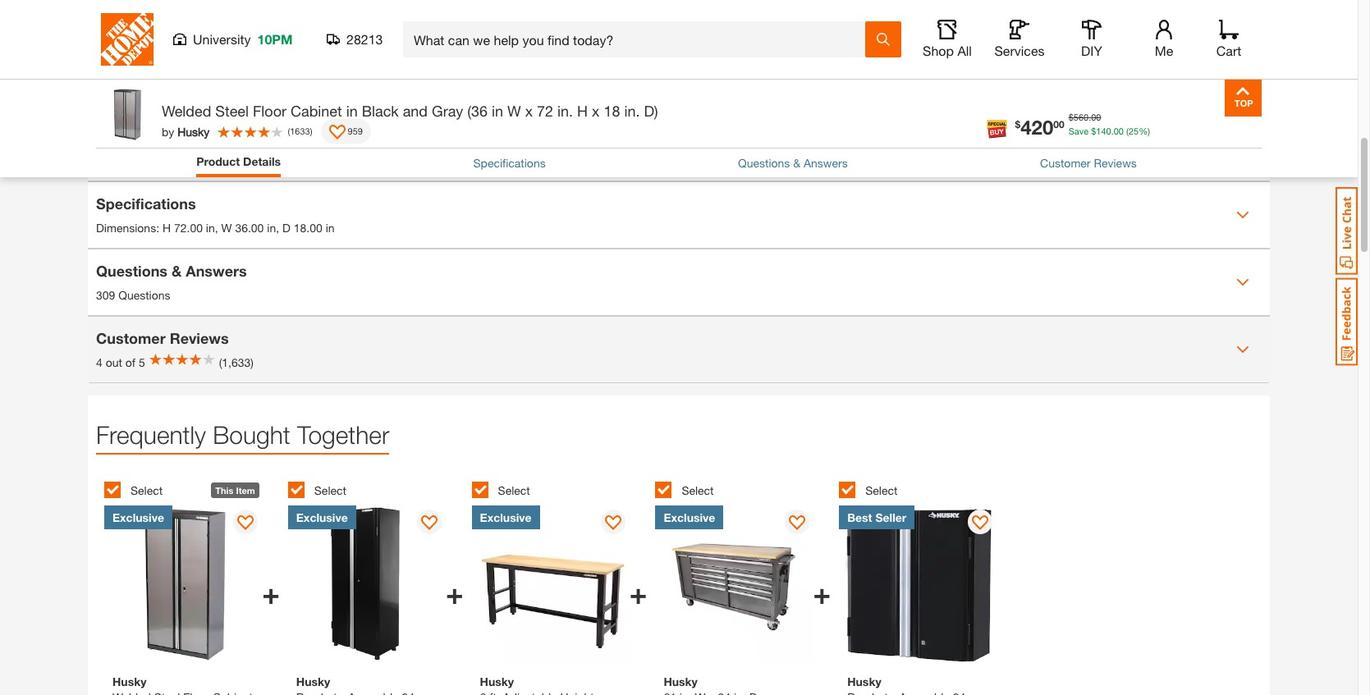 Task type: describe. For each thing, give the bounding box(es) containing it.
share
[[662, 64, 696, 80]]

read return policy link
[[1065, 46, 1164, 63]]

this
[[872, 48, 890, 61]]

purchase.
[[1010, 48, 1061, 61]]

1 horizontal spatial details
[[243, 154, 281, 168]]

420
[[1021, 115, 1054, 138]]

item
[[893, 48, 915, 61]]

husky link for 2 / 5 group at the left
[[296, 675, 438, 696]]

store
[[999, 25, 1036, 43]]

husky link for 4 / 5 group
[[664, 675, 805, 696]]

0 vertical spatial reviews
[[1094, 156, 1137, 170]]

me
[[1155, 43, 1174, 58]]

%)
[[1139, 125, 1150, 136]]

0 horizontal spatial reviews
[[170, 329, 229, 347]]

+ for the 61 in. w x 24 in. d standard duty 10-drawer mobile workbench tool chest with sliding bin storage drawer in silver image
[[813, 575, 831, 611]]

husky link for 5 / 5 group
[[848, 675, 989, 696]]

answers for questions & answers
[[804, 156, 848, 170]]

0 horizontal spatial .
[[1089, 112, 1092, 122]]

print button
[[703, 63, 756, 87]]

2 in. from the left
[[624, 102, 640, 120]]

services button
[[994, 20, 1046, 59]]

bought
[[213, 420, 290, 449]]

print
[[729, 64, 756, 80]]

(1,633)
[[219, 356, 254, 370]]

husky link for "3 / 5" "group"
[[480, 675, 621, 696]]

18
[[604, 102, 620, 120]]

university
[[193, 31, 251, 47]]

free
[[834, 25, 865, 43]]

00 inside $ 420 00
[[1054, 118, 1065, 130]]

2 horizontal spatial 00
[[1114, 125, 1124, 136]]

caret image
[[1237, 276, 1250, 289]]

seller
[[876, 510, 907, 524]]

welded steel floor cabinet in black and gray (36 in w x 72 in. h x 18 in. d)
[[162, 102, 658, 120]]

easy
[[884, 25, 917, 43]]

1 horizontal spatial 00
[[1092, 112, 1102, 122]]

frequently bought together
[[96, 420, 390, 449]]

or
[[1040, 25, 1055, 43]]

questions & answers
[[738, 156, 848, 170]]

What can we help you find today? search field
[[414, 22, 865, 57]]

university 10pm
[[193, 31, 293, 47]]

1 return from the left
[[834, 48, 869, 61]]

1 horizontal spatial w
[[508, 102, 521, 120]]

shop all button
[[921, 20, 974, 59]]

3 / 5 group
[[472, 473, 647, 696]]

select for "3 / 5" "group"
[[498, 484, 530, 498]]

2 ( from the left
[[288, 125, 290, 136]]

w inside specifications dimensions: h 72.00 in , w 36.00 in , d 18.00 in
[[221, 221, 232, 235]]

steel
[[215, 102, 249, 120]]

28213 button
[[327, 31, 384, 48]]

1 vertical spatial &
[[793, 156, 801, 170]]

together
[[297, 420, 390, 449]]

( 1633 )
[[288, 125, 313, 136]]

share button
[[636, 63, 696, 87]]

me button
[[1138, 20, 1191, 59]]

top button
[[1225, 80, 1262, 117]]

select for 2 / 5 group at the left
[[314, 484, 347, 498]]

)
[[310, 125, 313, 136]]

this
[[215, 485, 234, 496]]

display image inside 959 dropdown button
[[329, 125, 345, 141]]

caret image for specifications
[[1237, 208, 1250, 221]]

shop all
[[923, 43, 972, 58]]

10pm
[[257, 31, 293, 47]]

within
[[919, 48, 949, 61]]

frequently
[[96, 420, 206, 449]]

140
[[1097, 125, 1112, 136]]

0 vertical spatial h
[[577, 102, 588, 120]]

item
[[236, 485, 255, 496]]

72
[[537, 102, 554, 120]]

cart
[[1217, 43, 1242, 58]]

1633
[[290, 125, 310, 136]]

$ for 420
[[1015, 118, 1021, 130]]

1 / 5 group
[[104, 473, 280, 696]]

live chat image
[[1336, 187, 1358, 275]]

husky for 2 / 5 group at the left
[[296, 675, 330, 689]]

by husky
[[162, 124, 210, 138]]

caret image for customer reviews
[[1237, 343, 1250, 356]]

read
[[1065, 48, 1092, 61]]

1 in. from the left
[[558, 102, 573, 120]]

returns
[[921, 25, 977, 43]]

in left d
[[267, 221, 276, 235]]

exclusive for ready-to-assemble 24-gauge steel freestanding garage cabinet in black (30.5 in. w x 72 in. h x 18.3 in. d) image
[[296, 510, 348, 524]]

policy
[[1133, 48, 1164, 61]]

diy
[[1082, 43, 1103, 58]]

exclusive inside 1 / 5 group
[[113, 510, 164, 524]]

25
[[1129, 125, 1139, 136]]

d)
[[644, 102, 658, 120]]

services
[[995, 43, 1045, 58]]

best seller
[[848, 510, 907, 524]]

h inside specifications dimensions: h 72.00 in , w 36.00 in , d 18.00 in
[[163, 221, 171, 235]]

and
[[403, 102, 428, 120]]

+ for ready-to-assemble 24-gauge steel freestanding garage cabinet in black (30.5 in. w x 72 in. h x 18.3 in. d) image
[[446, 575, 464, 611]]

2 horizontal spatial $
[[1092, 125, 1097, 136]]

61 in. w x 24 in. d standard duty 10-drawer mobile workbench tool chest with sliding bin storage drawer in silver image
[[656, 505, 813, 663]]

the home depot logo image
[[101, 13, 154, 66]]



Task type: locate. For each thing, give the bounding box(es) containing it.
exclusive inside 2 / 5 group
[[296, 510, 348, 524]]

ready-to-assemble 24-gauge steel freestanding garage cabinet in black (30.5 in. w x 72 in. h x 18.3 in. d) image
[[288, 505, 446, 663]]

2 select from the left
[[314, 484, 347, 498]]

1 horizontal spatial .
[[1112, 125, 1114, 136]]

specifications dimensions: h 72.00 in , w 36.00 in , d 18.00 in
[[96, 195, 335, 235]]

1 vertical spatial questions
[[96, 262, 168, 280]]

of left '5'
[[125, 356, 135, 370]]

2 x from the left
[[592, 102, 600, 120]]

exclusive for the 6 ft. adjustable height solid wood top workbench in black for ready to assemble steel garage storage system image
[[480, 510, 532, 524]]

1 vertical spatial specifications
[[96, 195, 196, 213]]

husky inside "3 / 5" "group"
[[480, 675, 514, 689]]

2 exclusive from the left
[[296, 510, 348, 524]]

,
[[215, 221, 218, 235], [276, 221, 279, 235]]

product details button
[[88, 115, 1270, 180], [196, 153, 281, 173], [196, 153, 281, 170]]

0 horizontal spatial x
[[525, 102, 533, 120]]

2 display image from the left
[[421, 515, 438, 532]]

in. left d)
[[624, 102, 640, 120]]

exclusive inside 4 / 5 group
[[664, 510, 716, 524]]

1 horizontal spatial return
[[1095, 48, 1130, 61]]

1 vertical spatial reviews
[[170, 329, 229, 347]]

black
[[362, 102, 399, 120]]

1 horizontal spatial customer
[[1040, 156, 1091, 170]]

0 vertical spatial &
[[869, 25, 880, 43]]

0 horizontal spatial 00
[[1054, 118, 1065, 130]]

specifications for specifications dimensions: h 72.00 in , w 36.00 in , d 18.00 in
[[96, 195, 196, 213]]

specifications for specifications
[[473, 156, 546, 170]]

1 horizontal spatial $
[[1069, 112, 1074, 122]]

0 horizontal spatial customer
[[96, 329, 166, 347]]

product left by
[[96, 138, 152, 156]]

husky link inside 2 / 5 group
[[296, 675, 438, 696]]

0 horizontal spatial $
[[1015, 118, 1021, 130]]

560
[[1074, 112, 1089, 122]]

customer reviews down 'save'
[[1040, 156, 1137, 170]]

in
[[346, 102, 358, 120], [492, 102, 503, 120], [206, 221, 215, 235], [267, 221, 276, 235], [326, 221, 335, 235]]

display image
[[237, 515, 254, 532], [421, 515, 438, 532], [605, 515, 621, 532], [789, 515, 805, 532]]

2 return from the left
[[1095, 48, 1130, 61]]

display image inside "3 / 5" "group"
[[605, 515, 621, 532]]

dimensions:
[[96, 221, 159, 235]]

(36
[[468, 102, 488, 120]]

+
[[262, 575, 280, 611], [446, 575, 464, 611], [630, 575, 647, 611], [813, 575, 831, 611]]

2 horizontal spatial &
[[869, 25, 880, 43]]

questions for questions & answers 309 questions
[[96, 262, 168, 280]]

$ right 'save'
[[1092, 125, 1097, 136]]

0 vertical spatial specifications
[[473, 156, 546, 170]]

1 horizontal spatial answers
[[804, 156, 848, 170]]

1 select from the left
[[131, 484, 163, 498]]

$
[[1069, 112, 1074, 122], [1015, 118, 1021, 130], [1092, 125, 1097, 136]]

$ for 560
[[1069, 112, 1074, 122]]

4 + from the left
[[813, 575, 831, 611]]

husky link inside "3 / 5" "group"
[[480, 675, 621, 696]]

1 horizontal spatial of
[[997, 48, 1007, 61]]

in right '18.00'
[[326, 221, 335, 235]]

1 x from the left
[[525, 102, 533, 120]]

1 husky link from the left
[[296, 675, 438, 696]]

3 + from the left
[[630, 575, 647, 611]]

90
[[952, 48, 965, 61]]

0 horizontal spatial product
[[96, 138, 152, 156]]

1 display image from the left
[[237, 515, 254, 532]]

18.00
[[294, 221, 323, 235]]

husky inside 4 / 5 group
[[664, 675, 698, 689]]

cart link
[[1211, 20, 1247, 59]]

$ 420 00
[[1015, 115, 1065, 138]]

&
[[869, 25, 880, 43], [793, 156, 801, 170], [172, 262, 182, 280]]

1 horizontal spatial h
[[577, 102, 588, 120]]

& inside questions & answers 309 questions
[[172, 262, 182, 280]]

select inside 4 / 5 group
[[682, 484, 714, 498]]

select inside "3 / 5" "group"
[[498, 484, 530, 498]]

display image for ready-to-assemble 24-gauge steel freestanding garage cabinet in black (30.5 in. w x 72 in. h x 18.3 in. d) image
[[421, 515, 438, 532]]

of right days
[[997, 48, 1007, 61]]

$ left 'save'
[[1015, 118, 1021, 130]]

feedback link image
[[1336, 278, 1358, 366]]

309
[[96, 288, 115, 302]]

0 vertical spatial of
[[997, 48, 1007, 61]]

cabinet
[[291, 102, 342, 120]]

details down welded
[[156, 138, 205, 156]]

select
[[131, 484, 163, 498], [314, 484, 347, 498], [498, 484, 530, 498], [682, 484, 714, 498], [866, 484, 898, 498]]

display image inside 1 / 5 group
[[237, 515, 254, 532]]

customer reviews up '5'
[[96, 329, 229, 347]]

h left 72.00
[[163, 221, 171, 235]]

of inside free & easy returns in store or online return this item within 90 days of purchase. read return policy
[[997, 48, 1007, 61]]

0 horizontal spatial answers
[[186, 262, 247, 280]]

1 ( from the left
[[1127, 125, 1129, 136]]

w left 36.00
[[221, 221, 232, 235]]

all
[[958, 43, 972, 58]]

1 + from the left
[[262, 575, 280, 611]]

of
[[997, 48, 1007, 61], [125, 356, 135, 370]]

.
[[1089, 112, 1092, 122], [1112, 125, 1114, 136]]

0 horizontal spatial ,
[[215, 221, 218, 235]]

0 vertical spatial caret image
[[1237, 208, 1250, 221]]

answers for questions & answers 309 questions
[[186, 262, 247, 280]]

w left 72
[[508, 102, 521, 120]]

diy button
[[1066, 20, 1118, 59]]

1 caret image from the top
[[1237, 208, 1250, 221]]

select inside 5 / 5 group
[[866, 484, 898, 498]]

return down 'free'
[[834, 48, 869, 61]]

0 horizontal spatial (
[[288, 125, 290, 136]]

4
[[96, 356, 102, 370]]

select for 5 / 5 group
[[866, 484, 898, 498]]

best
[[848, 510, 873, 524]]

2 vertical spatial questions
[[118, 288, 170, 302]]

, right 72.00
[[215, 221, 218, 235]]

$ inside $ 420 00
[[1015, 118, 1021, 130]]

online
[[1059, 25, 1105, 43]]

product details down steel
[[196, 154, 281, 168]]

display image for the 61 in. w x 24 in. d standard duty 10-drawer mobile workbench tool chest with sliding bin storage drawer in silver image
[[789, 515, 805, 532]]

1 horizontal spatial customer reviews
[[1040, 156, 1137, 170]]

customer up 4 out of 5
[[96, 329, 166, 347]]

0 horizontal spatial h
[[163, 221, 171, 235]]

1 vertical spatial h
[[163, 221, 171, 235]]

product down by husky
[[196, 154, 240, 168]]

product image image
[[100, 88, 154, 141]]

questions & answers 309 questions
[[96, 262, 247, 302]]

husky for "3 / 5" "group"
[[480, 675, 514, 689]]

reviews down 140
[[1094, 156, 1137, 170]]

& inside free & easy returns in store or online return this item within 90 days of purchase. read return policy
[[869, 25, 880, 43]]

1 vertical spatial of
[[125, 356, 135, 370]]

answers
[[804, 156, 848, 170], [186, 262, 247, 280]]

exclusive inside "3 / 5" "group"
[[480, 510, 532, 524]]

+ inside "3 / 5" "group"
[[630, 575, 647, 611]]

husky for 5 / 5 group
[[848, 675, 882, 689]]

0 horizontal spatial details
[[156, 138, 205, 156]]

by
[[162, 124, 174, 138]]

in up 959
[[346, 102, 358, 120]]

& for free & easy returns in store or online
[[869, 25, 880, 43]]

welded
[[162, 102, 211, 120]]

4 exclusive from the left
[[664, 510, 716, 524]]

details down floor
[[243, 154, 281, 168]]

customer reviews
[[1040, 156, 1137, 170], [96, 329, 229, 347]]

0 vertical spatial .
[[1089, 112, 1092, 122]]

x
[[525, 102, 533, 120], [592, 102, 600, 120]]

specifications
[[473, 156, 546, 170], [96, 195, 196, 213]]

product details
[[96, 138, 205, 156], [196, 154, 281, 168]]

1 vertical spatial .
[[1112, 125, 1114, 136]]

$ 560 . 00 save $ 140 . 00 ( 25 %)
[[1069, 112, 1150, 136]]

specifications up dimensions:
[[96, 195, 196, 213]]

1 horizontal spatial in.
[[624, 102, 640, 120]]

display image
[[329, 125, 345, 141], [973, 515, 989, 532]]

0 vertical spatial customer
[[1040, 156, 1091, 170]]

72.00
[[174, 221, 203, 235]]

days
[[968, 48, 994, 61]]

customer
[[1040, 156, 1091, 170], [96, 329, 166, 347]]

0 vertical spatial display image
[[329, 125, 345, 141]]

caret image up caret icon
[[1237, 208, 1250, 221]]

3 exclusive from the left
[[480, 510, 532, 524]]

& for questions & answers
[[172, 262, 182, 280]]

questions for questions & answers
[[738, 156, 790, 170]]

exclusive for the 61 in. w x 24 in. d standard duty 10-drawer mobile workbench tool chest with sliding bin storage drawer in silver image
[[664, 510, 716, 524]]

specifications down '(36'
[[473, 156, 546, 170]]

2 + from the left
[[446, 575, 464, 611]]

5 / 5 group
[[839, 473, 1015, 696]]

4 / 5 group
[[656, 473, 831, 696]]

+ inside 4 / 5 group
[[813, 575, 831, 611]]

$ up 'save'
[[1069, 112, 1074, 122]]

d
[[282, 221, 291, 235]]

00 left 25
[[1114, 125, 1124, 136]]

+ for the 6 ft. adjustable height solid wood top workbench in black for ready to assemble steel garage storage system image
[[630, 575, 647, 611]]

2 , from the left
[[276, 221, 279, 235]]

reviews up (1,633)
[[170, 329, 229, 347]]

+ inside 2 / 5 group
[[446, 575, 464, 611]]

2 / 5 group
[[288, 473, 464, 696]]

1 horizontal spatial reviews
[[1094, 156, 1137, 170]]

h left 18
[[577, 102, 588, 120]]

(
[[1127, 125, 1129, 136], [288, 125, 290, 136]]

3 husky link from the left
[[664, 675, 805, 696]]

1 horizontal spatial specifications
[[473, 156, 546, 170]]

1 horizontal spatial ,
[[276, 221, 279, 235]]

( left the )
[[288, 125, 290, 136]]

4 select from the left
[[682, 484, 714, 498]]

husky for 4 / 5 group
[[664, 675, 698, 689]]

display image inside 2 / 5 group
[[421, 515, 438, 532]]

0 horizontal spatial customer reviews
[[96, 329, 229, 347]]

in. right 72
[[558, 102, 573, 120]]

0 vertical spatial customer reviews
[[1040, 156, 1137, 170]]

6 ft. adjustable height solid wood top workbench in black for ready to assemble steel garage storage system image
[[472, 505, 630, 663]]

shop
[[923, 43, 954, 58]]

4 husky link from the left
[[848, 675, 989, 696]]

floor
[[253, 102, 287, 120]]

2 caret image from the top
[[1237, 343, 1250, 356]]

details
[[156, 138, 205, 156], [243, 154, 281, 168]]

customer reviews button
[[1040, 154, 1137, 172], [1040, 154, 1137, 172]]

in.
[[558, 102, 573, 120], [624, 102, 640, 120]]

959
[[348, 125, 363, 136]]

product
[[96, 138, 152, 156], [196, 154, 240, 168]]

x left 18
[[592, 102, 600, 120]]

0 vertical spatial questions
[[738, 156, 790, 170]]

free & easy returns in store or online return this item within 90 days of purchase. read return policy
[[834, 25, 1164, 61]]

1 horizontal spatial product
[[196, 154, 240, 168]]

1 horizontal spatial (
[[1127, 125, 1129, 136]]

1 horizontal spatial display image
[[973, 515, 989, 532]]

1 vertical spatial caret image
[[1237, 343, 1250, 356]]

x left 72
[[525, 102, 533, 120]]

display image inside 4 / 5 group
[[789, 515, 805, 532]]

husky inside 5 / 5 group
[[848, 675, 882, 689]]

in
[[981, 25, 994, 43]]

2 husky link from the left
[[480, 675, 621, 696]]

in right 72.00
[[206, 221, 215, 235]]

( inside "$ 560 . 00 save $ 140 . 00 ( 25 %)"
[[1127, 125, 1129, 136]]

1 horizontal spatial &
[[793, 156, 801, 170]]

select for 1 / 5 group
[[131, 484, 163, 498]]

specifications button
[[473, 154, 546, 172], [473, 154, 546, 172]]

0 horizontal spatial in.
[[558, 102, 573, 120]]

questions & answers button
[[738, 154, 848, 172], [738, 154, 848, 172]]

1 vertical spatial answers
[[186, 262, 247, 280]]

3 select from the left
[[498, 484, 530, 498]]

caret image down caret icon
[[1237, 343, 1250, 356]]

return right the read
[[1095, 48, 1130, 61]]

select inside 2 / 5 group
[[314, 484, 347, 498]]

select for 4 / 5 group
[[682, 484, 714, 498]]

out
[[106, 356, 122, 370]]

husky link inside 4 / 5 group
[[664, 675, 805, 696]]

1 vertical spatial w
[[221, 221, 232, 235]]

specifications inside specifications dimensions: h 72.00 in , w 36.00 in , d 18.00 in
[[96, 195, 196, 213]]

959 button
[[321, 119, 371, 144]]

0 horizontal spatial display image
[[329, 125, 345, 141]]

, left d
[[276, 221, 279, 235]]

customer down 'save'
[[1040, 156, 1091, 170]]

00 left 'save'
[[1054, 118, 1065, 130]]

husky link
[[296, 675, 438, 696], [480, 675, 621, 696], [664, 675, 805, 696], [848, 675, 989, 696]]

product details down welded
[[96, 138, 205, 156]]

00
[[1092, 112, 1102, 122], [1054, 118, 1065, 130], [1114, 125, 1124, 136]]

5 select from the left
[[866, 484, 898, 498]]

1 vertical spatial customer reviews
[[96, 329, 229, 347]]

in right '(36'
[[492, 102, 503, 120]]

2 vertical spatial &
[[172, 262, 182, 280]]

36.00
[[235, 221, 264, 235]]

0 horizontal spatial return
[[834, 48, 869, 61]]

1 horizontal spatial x
[[592, 102, 600, 120]]

0 vertical spatial answers
[[804, 156, 848, 170]]

1 vertical spatial customer
[[96, 329, 166, 347]]

husky link inside 5 / 5 group
[[848, 675, 989, 696]]

select inside 1 / 5 group
[[131, 484, 163, 498]]

display image for the 6 ft. adjustable height solid wood top workbench in black for ready to assemble steel garage storage system image
[[605, 515, 621, 532]]

save
[[1069, 125, 1089, 136]]

0 horizontal spatial w
[[221, 221, 232, 235]]

ready-to-assemble 24-gauge steel wall mounted garage cabinet in black (28 in. w x 29.7 in. h x 12 in. d) image
[[839, 505, 997, 663]]

1 , from the left
[[215, 221, 218, 235]]

0 horizontal spatial specifications
[[96, 195, 196, 213]]

0 vertical spatial w
[[508, 102, 521, 120]]

1 exclusive from the left
[[113, 510, 164, 524]]

0 horizontal spatial of
[[125, 356, 135, 370]]

00 right 560 on the top of page
[[1092, 112, 1102, 122]]

husky
[[178, 124, 210, 138], [296, 675, 330, 689], [480, 675, 514, 689], [664, 675, 698, 689], [848, 675, 882, 689]]

28213
[[347, 31, 383, 47]]

4 display image from the left
[[789, 515, 805, 532]]

3 display image from the left
[[605, 515, 621, 532]]

gray
[[432, 102, 463, 120]]

answers inside questions & answers 309 questions
[[186, 262, 247, 280]]

( left %)
[[1127, 125, 1129, 136]]

this item
[[215, 485, 255, 496]]

+ inside 1 / 5 group
[[262, 575, 280, 611]]

caret image
[[1237, 208, 1250, 221], [1237, 343, 1250, 356]]

0 horizontal spatial &
[[172, 262, 182, 280]]

4 out of 5
[[96, 356, 145, 370]]

husky inside 2 / 5 group
[[296, 675, 330, 689]]

1 vertical spatial display image
[[973, 515, 989, 532]]

5
[[139, 356, 145, 370]]



Task type: vqa. For each thing, say whether or not it's contained in the screenshot.
72 on the top left
yes



